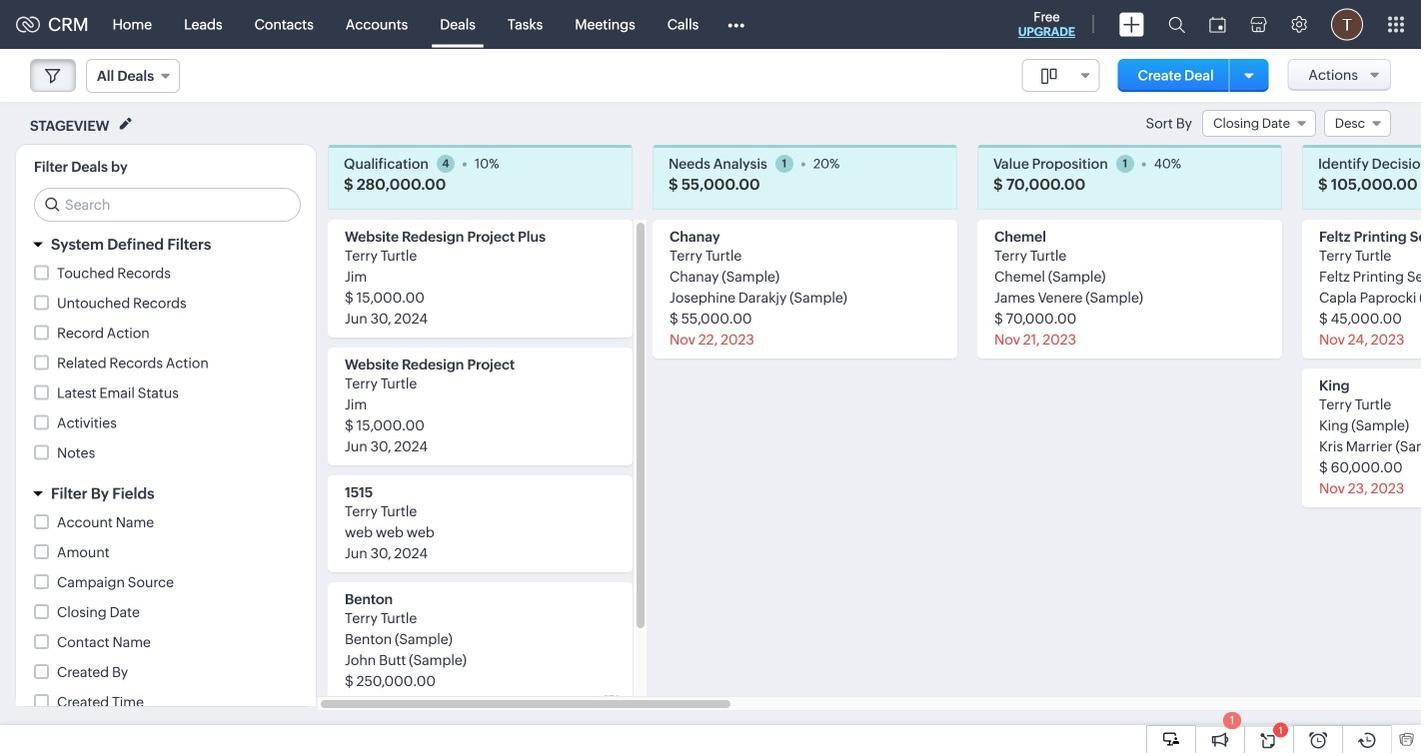 Task type: locate. For each thing, give the bounding box(es) containing it.
None field
[[86, 59, 180, 93], [1023, 59, 1101, 92], [1203, 110, 1317, 137], [1325, 110, 1392, 137], [86, 59, 180, 93], [1203, 110, 1317, 137], [1325, 110, 1392, 137]]

logo image
[[16, 16, 40, 32]]

search element
[[1157, 0, 1198, 49]]

profile element
[[1320, 0, 1376, 48]]

size image
[[1042, 67, 1058, 85]]



Task type: describe. For each thing, give the bounding box(es) containing it.
none field size
[[1023, 59, 1101, 92]]

Search text field
[[35, 189, 300, 221]]

create menu image
[[1120, 12, 1145, 36]]

profile image
[[1332, 8, 1364, 40]]

create menu element
[[1108, 0, 1157, 48]]

Other Modules field
[[715, 8, 758, 40]]

calendar image
[[1210, 16, 1227, 32]]

search image
[[1169, 16, 1186, 33]]



Task type: vqa. For each thing, say whether or not it's contained in the screenshot.
search image on the right top of the page
yes



